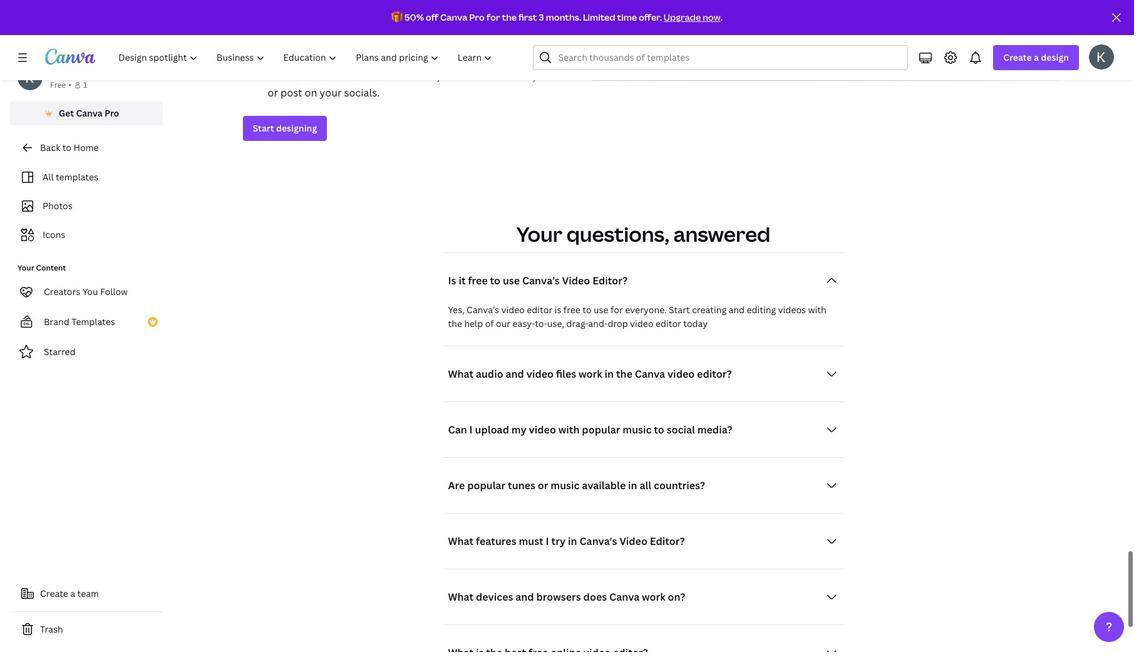 Task type: vqa. For each thing, say whether or not it's contained in the screenshot.
Font
no



Task type: describe. For each thing, give the bounding box(es) containing it.
all
[[640, 479, 652, 492]]

the inside customize your video: tweak the look and feel with your own color scheme, backgrounds. animate graphics, stickers text for a dynamic feel.
[[409, 0, 425, 8]]

graphics,
[[470, 11, 514, 24]]

drag-
[[567, 318, 589, 329]]

what for what audio and video files work in the canva video editor?
[[448, 367, 474, 381]]

months.
[[546, 11, 582, 23]]

how to make and edit your videos image
[[589, 0, 1065, 81]]

editor?
[[697, 367, 732, 381]]

to-
[[535, 318, 548, 329]]

brand templates
[[44, 316, 115, 328]]

1 horizontal spatial editor
[[656, 318, 682, 329]]

what features must i try in canva's video editor? button
[[443, 529, 844, 554]]

socials.
[[344, 86, 380, 99]]

what audio and video files work in the canva video editor? button
[[443, 361, 844, 386]]

back
[[40, 142, 60, 154]]

0 horizontal spatial editor
[[527, 304, 553, 316]]

create for create a design
[[1004, 51, 1032, 63]]

canva down look
[[441, 11, 468, 23]]

create a design
[[1004, 51, 1070, 63]]

what for what devices and browsers does canva work on?
[[448, 590, 474, 604]]

brand templates link
[[10, 310, 163, 335]]

creators you follow link
[[10, 279, 163, 305]]

video left editor?
[[668, 367, 695, 381]]

create for create a team
[[40, 588, 68, 600]]

0 horizontal spatial video
[[562, 274, 590, 287]]

to inside "dropdown button"
[[654, 423, 665, 437]]

offer.
[[639, 11, 662, 23]]

home
[[74, 142, 99, 154]]

music inside dropdown button
[[551, 479, 580, 492]]

link
[[480, 69, 496, 83]]

back to home
[[40, 142, 99, 154]]

free inside yes, canva's video editor is free to use for everyone. start creating and editing videos with the help of our easy-to-use, drag-and-drop video editor today
[[564, 304, 581, 316]]

tweak
[[377, 0, 407, 8]]

to right back
[[62, 142, 71, 154]]

canva inside button
[[76, 107, 103, 119]]

creators
[[44, 286, 80, 298]]

Search search field
[[559, 46, 901, 70]]

media?
[[698, 423, 733, 437]]

🎁
[[392, 11, 403, 23]]

customize your video: tweak the look and feel with your own color scheme, backgrounds. animate graphics, stickers text for a dynamic feel.
[[268, 0, 538, 41]]

with inside customize your video: tweak the look and feel with your own color scheme, backgrounds. animate graphics, stickers text for a dynamic feel.
[[492, 0, 513, 8]]

is
[[448, 274, 457, 287]]

upgrade now button
[[664, 11, 721, 23]]

pro inside the get canva pro button
[[105, 107, 119, 119]]

publish:
[[325, 53, 364, 67]]

in for all
[[629, 479, 638, 492]]

video down everyone.
[[630, 318, 654, 329]]

all templates
[[43, 171, 98, 183]]

you
[[83, 286, 98, 298]]

1 horizontal spatial pro
[[470, 11, 485, 23]]

icons link
[[18, 223, 155, 247]]

what for what features must i try in canva's video editor?
[[448, 534, 474, 548]]

are popular tunes or music available in all countries? button
[[443, 473, 844, 498]]

canva's
[[580, 534, 617, 548]]

time
[[618, 11, 637, 23]]

are popular tunes or music available in all countries?
[[448, 479, 706, 492]]

preview,
[[366, 53, 407, 67]]

a right 'as'
[[331, 69, 337, 83]]

design
[[1042, 51, 1070, 63]]

top level navigation element
[[110, 45, 503, 70]]

what audio and video files work in the canva video editor?
[[448, 367, 732, 381]]

drop
[[608, 318, 628, 329]]

follow
[[100, 286, 128, 298]]

yes,
[[448, 304, 465, 316]]

creating
[[692, 304, 727, 316]]

1
[[83, 80, 87, 90]]

help
[[465, 318, 483, 329]]

your inside review and publish: preview, make final changes, download as a watermark-free mp4, share a link to view, or post on your socials.
[[320, 86, 342, 99]]

music inside "dropdown button"
[[623, 423, 652, 437]]

everyone.
[[626, 304, 667, 316]]

what features must i try in canva's video editor?
[[448, 534, 685, 548]]

on
[[305, 86, 317, 99]]

look
[[428, 0, 448, 8]]

templates
[[72, 316, 115, 328]]

what devices and browsers does canva work on?
[[448, 590, 686, 604]]

and right devices
[[516, 590, 534, 604]]

try
[[552, 534, 566, 548]]

view,
[[512, 69, 536, 83]]

text
[[308, 27, 326, 41]]

back to home link
[[10, 135, 163, 160]]

create a design button
[[994, 45, 1080, 70]]

start inside yes, canva's video editor is free to use for everyone. start creating and editing videos with the help of our easy-to-use, drag-and-drop video editor today
[[669, 304, 690, 316]]

scheme,
[[318, 11, 358, 24]]

and right audio on the left bottom of page
[[506, 367, 524, 381]]

is it free to use canva's video editor? button
[[443, 268, 844, 293]]

available
[[582, 479, 626, 492]]

0 horizontal spatial in
[[568, 534, 577, 548]]

does
[[584, 590, 607, 604]]

free inside review and publish: preview, make final changes, download as a watermark-free mp4, share a link to view, or post on your socials.
[[394, 69, 413, 83]]

your for your questions, answered
[[517, 220, 563, 247]]

and-
[[589, 318, 608, 329]]

or inside review and publish: preview, make final changes, download as a watermark-free mp4, share a link to view, or post on your socials.
[[268, 86, 278, 99]]

backgrounds.
[[361, 11, 425, 24]]

trash link
[[10, 617, 163, 642]]

kendall parks image
[[1090, 44, 1115, 70]]

upload
[[475, 423, 509, 437]]

creators you follow
[[44, 286, 128, 298]]

content
[[36, 263, 66, 273]]

.
[[721, 11, 723, 23]]

start designing link
[[243, 116, 327, 141]]

video:
[[346, 0, 375, 8]]

starred
[[44, 346, 76, 358]]

popular inside dropdown button
[[468, 479, 506, 492]]

50%
[[405, 11, 424, 23]]



Task type: locate. For each thing, give the bounding box(es) containing it.
pro down "feel"
[[470, 11, 485, 23]]

in left all
[[629, 479, 638, 492]]

start designing
[[253, 122, 317, 134]]

to left social
[[654, 423, 665, 437]]

0 vertical spatial start
[[253, 122, 274, 134]]

1 horizontal spatial music
[[623, 423, 652, 437]]

1 vertical spatial editor
[[656, 318, 682, 329]]

popular up the available at the right bottom
[[582, 423, 621, 437]]

start left designing
[[253, 122, 274, 134]]

to right link
[[499, 69, 509, 83]]

2 horizontal spatial in
[[629, 479, 638, 492]]

your down 'as'
[[320, 86, 342, 99]]

1 vertical spatial popular
[[468, 479, 506, 492]]

0 vertical spatial your
[[517, 220, 563, 247]]

and inside customize your video: tweak the look and feel with your own color scheme, backgrounds. animate graphics, stickers text for a dynamic feel.
[[451, 0, 469, 8]]

1 vertical spatial your
[[18, 263, 34, 273]]

the inside dropdown button
[[617, 367, 633, 381]]

for down "feel"
[[487, 11, 500, 23]]

0 vertical spatial in
[[605, 367, 614, 381]]

0 vertical spatial canva's
[[523, 274, 560, 287]]

0 horizontal spatial with
[[492, 0, 513, 8]]

what
[[448, 367, 474, 381], [448, 534, 474, 548], [448, 590, 474, 604]]

with right videos
[[809, 304, 827, 316]]

2 horizontal spatial with
[[809, 304, 827, 316]]

download
[[268, 69, 316, 83]]

1 vertical spatial what
[[448, 534, 474, 548]]

free
[[50, 80, 66, 90]]

for
[[487, 11, 500, 23], [329, 27, 343, 41], [611, 304, 623, 316]]

1 horizontal spatial create
[[1004, 51, 1032, 63]]

the down yes,
[[448, 318, 462, 329]]

video right my
[[529, 423, 556, 437]]

pro
[[470, 11, 485, 23], [105, 107, 119, 119]]

None search field
[[534, 45, 909, 70]]

work left on?
[[642, 590, 666, 604]]

1 horizontal spatial use
[[594, 304, 609, 316]]

create inside button
[[40, 588, 68, 600]]

feel
[[471, 0, 490, 8]]

create inside dropdown button
[[1004, 51, 1032, 63]]

your up is it free to use canva's video editor? at the top of page
[[517, 220, 563, 247]]

1 horizontal spatial popular
[[582, 423, 621, 437]]

a left design
[[1035, 51, 1040, 63]]

free inside is it free to use canva's video editor? dropdown button
[[468, 274, 488, 287]]

or
[[268, 86, 278, 99], [538, 479, 549, 492]]

0 horizontal spatial free
[[394, 69, 413, 83]]

what left features
[[448, 534, 474, 548]]

create
[[1004, 51, 1032, 63], [40, 588, 68, 600]]

team
[[77, 588, 99, 600]]

use
[[503, 274, 520, 287], [594, 304, 609, 316]]

for up drop
[[611, 304, 623, 316]]

2 horizontal spatial for
[[611, 304, 623, 316]]

1 horizontal spatial canva's
[[523, 274, 560, 287]]

1 vertical spatial canva's
[[467, 304, 499, 316]]

with inside "dropdown button"
[[559, 423, 580, 437]]

countries?
[[654, 479, 706, 492]]

a left 'team'
[[70, 588, 75, 600]]

upgrade
[[664, 11, 701, 23]]

0 horizontal spatial i
[[470, 423, 473, 437]]

all
[[43, 171, 54, 183]]

0 horizontal spatial or
[[268, 86, 278, 99]]

in for the
[[605, 367, 614, 381]]

0 horizontal spatial work
[[579, 367, 603, 381]]

0 vertical spatial i
[[470, 423, 473, 437]]

limited
[[583, 11, 616, 23]]

1 vertical spatial use
[[594, 304, 609, 316]]

2 vertical spatial what
[[448, 590, 474, 604]]

1 horizontal spatial i
[[546, 534, 549, 548]]

and inside review and publish: preview, make final changes, download as a watermark-free mp4, share a link to view, or post on your socials.
[[305, 53, 323, 67]]

1 vertical spatial in
[[629, 479, 638, 492]]

0 vertical spatial editor
[[527, 304, 553, 316]]

start up today
[[669, 304, 690, 316]]

0 horizontal spatial pro
[[105, 107, 119, 119]]

all templates link
[[18, 165, 155, 189]]

0 horizontal spatial use
[[503, 274, 520, 287]]

canva's up of
[[467, 304, 499, 316]]

a inside button
[[70, 588, 75, 600]]

answered
[[674, 220, 771, 247]]

video
[[502, 304, 525, 316], [630, 318, 654, 329], [527, 367, 554, 381], [668, 367, 695, 381], [529, 423, 556, 437]]

my
[[512, 423, 527, 437]]

0 vertical spatial music
[[623, 423, 652, 437]]

and up animate
[[451, 0, 469, 8]]

1 vertical spatial or
[[538, 479, 549, 492]]

can i upload my video with popular music to social media? button
[[443, 417, 844, 442]]

1 horizontal spatial with
[[559, 423, 580, 437]]

canva's up the "is"
[[523, 274, 560, 287]]

i inside dropdown button
[[546, 534, 549, 548]]

free
[[394, 69, 413, 83], [468, 274, 488, 287], [564, 304, 581, 316]]

i right can
[[470, 423, 473, 437]]

for inside customize your video: tweak the look and feel with your own color scheme, backgrounds. animate graphics, stickers text for a dynamic feel.
[[329, 27, 343, 41]]

a inside customize your video: tweak the look and feel with your own color scheme, backgrounds. animate graphics, stickers text for a dynamic feel.
[[345, 27, 351, 41]]

0 vertical spatial video
[[562, 274, 590, 287]]

your content
[[18, 263, 66, 273]]

with right my
[[559, 423, 580, 437]]

share
[[442, 69, 469, 83]]

starred link
[[10, 340, 163, 365]]

0 vertical spatial pro
[[470, 11, 485, 23]]

1 horizontal spatial video
[[620, 534, 648, 548]]

for inside yes, canva's video editor is free to use for everyone. start creating and editing videos with the help of our easy-to-use, drag-and-drop video editor today
[[611, 304, 623, 316]]

video right canva's
[[620, 534, 648, 548]]

on?
[[668, 590, 686, 604]]

the down drop
[[617, 367, 633, 381]]

use inside yes, canva's video editor is free to use for everyone. start creating and editing videos with the help of our easy-to-use, drag-and-drop video editor today
[[594, 304, 609, 316]]

canva up can i upload my video with popular music to social media? "dropdown button"
[[635, 367, 666, 381]]

1 what from the top
[[448, 367, 474, 381]]

editor? up on?
[[650, 534, 685, 548]]

popular inside "dropdown button"
[[582, 423, 621, 437]]

of
[[485, 318, 494, 329]]

the inside yes, canva's video editor is free to use for everyone. start creating and editing videos with the help of our easy-to-use, drag-and-drop video editor today
[[448, 318, 462, 329]]

in right files
[[605, 367, 614, 381]]

work
[[579, 367, 603, 381], [642, 590, 666, 604]]

popular right are
[[468, 479, 506, 492]]

editor down everyone.
[[656, 318, 682, 329]]

•
[[68, 80, 71, 90]]

social
[[667, 423, 695, 437]]

to inside review and publish: preview, make final changes, download as a watermark-free mp4, share a link to view, or post on your socials.
[[499, 69, 509, 83]]

review
[[268, 53, 302, 67]]

free right the "is"
[[564, 304, 581, 316]]

1 vertical spatial start
[[669, 304, 690, 316]]

0 vertical spatial work
[[579, 367, 603, 381]]

get canva pro button
[[10, 102, 163, 125]]

mp4,
[[416, 69, 440, 83]]

0 horizontal spatial canva's
[[467, 304, 499, 316]]

it
[[459, 274, 466, 287]]

editor
[[527, 304, 553, 316], [656, 318, 682, 329]]

0 horizontal spatial create
[[40, 588, 68, 600]]

0 vertical spatial with
[[492, 0, 513, 8]]

can i upload my video with popular music to social media?
[[448, 423, 733, 437]]

use up our
[[503, 274, 520, 287]]

3 what from the top
[[448, 590, 474, 604]]

in right the try
[[568, 534, 577, 548]]

video up our
[[502, 304, 525, 316]]

use up and-
[[594, 304, 609, 316]]

post
[[281, 86, 302, 99]]

changes,
[[461, 53, 503, 67]]

the left first
[[502, 11, 517, 23]]

1 vertical spatial for
[[329, 27, 343, 41]]

0 vertical spatial or
[[268, 86, 278, 99]]

canva's inside yes, canva's video editor is free to use for everyone. start creating and editing videos with the help of our easy-to-use, drag-and-drop video editor today
[[467, 304, 499, 316]]

0 horizontal spatial your
[[18, 263, 34, 273]]

customize
[[268, 0, 319, 8]]

editor? up drop
[[593, 274, 628, 287]]

i left the try
[[546, 534, 549, 548]]

0 vertical spatial popular
[[582, 423, 621, 437]]

2 vertical spatial for
[[611, 304, 623, 316]]

must
[[519, 534, 544, 548]]

is
[[555, 304, 562, 316]]

your up scheme,
[[321, 0, 343, 8]]

1 horizontal spatial free
[[468, 274, 488, 287]]

your
[[321, 0, 343, 8], [515, 0, 538, 8], [320, 86, 342, 99]]

to inside dropdown button
[[490, 274, 501, 287]]

to
[[499, 69, 509, 83], [62, 142, 71, 154], [490, 274, 501, 287], [583, 304, 592, 316], [654, 423, 665, 437]]

0 horizontal spatial for
[[329, 27, 343, 41]]

photos link
[[18, 194, 155, 218]]

animate
[[428, 11, 468, 24]]

1 horizontal spatial your
[[517, 220, 563, 247]]

make
[[409, 53, 435, 67]]

0 horizontal spatial editor?
[[593, 274, 628, 287]]

1 vertical spatial work
[[642, 590, 666, 604]]

1 vertical spatial editor?
[[650, 534, 685, 548]]

designing
[[276, 122, 317, 134]]

your up first
[[515, 0, 538, 8]]

photos
[[43, 200, 73, 212]]

icons
[[43, 229, 65, 241]]

watermark-
[[339, 69, 394, 83]]

with inside yes, canva's video editor is free to use for everyone. start creating and editing videos with the help of our easy-to-use, drag-and-drop video editor today
[[809, 304, 827, 316]]

1 horizontal spatial in
[[605, 367, 614, 381]]

your left content
[[18, 263, 34, 273]]

the up 50%
[[409, 0, 425, 8]]

2 vertical spatial free
[[564, 304, 581, 316]]

a down scheme,
[[345, 27, 351, 41]]

to up drag-
[[583, 304, 592, 316]]

music left social
[[623, 423, 652, 437]]

as
[[318, 69, 329, 83]]

free •
[[50, 80, 71, 90]]

your for your content
[[18, 263, 34, 273]]

2 vertical spatial in
[[568, 534, 577, 548]]

or left post
[[268, 86, 278, 99]]

or right tunes
[[538, 479, 549, 492]]

and left editing
[[729, 304, 745, 316]]

2 horizontal spatial free
[[564, 304, 581, 316]]

editing
[[747, 304, 777, 316]]

our
[[496, 318, 511, 329]]

review and publish: preview, make final changes, download as a watermark-free mp4, share a link to view, or post on your socials.
[[268, 53, 536, 99]]

own
[[268, 11, 288, 24]]

yes, canva's video editor is free to use for everyone. start creating and editing videos with the help of our easy-to-use, drag-and-drop video editor today
[[448, 304, 827, 329]]

1 vertical spatial music
[[551, 479, 580, 492]]

brand
[[44, 316, 69, 328]]

video up drag-
[[562, 274, 590, 287]]

a inside dropdown button
[[1035, 51, 1040, 63]]

use inside dropdown button
[[503, 274, 520, 287]]

1 vertical spatial pro
[[105, 107, 119, 119]]

0 horizontal spatial music
[[551, 479, 580, 492]]

or inside the are popular tunes or music available in all countries? dropdown button
[[538, 479, 549, 492]]

0 vertical spatial free
[[394, 69, 413, 83]]

canva right 'get' at the left top of page
[[76, 107, 103, 119]]

to inside yes, canva's video editor is free to use for everyone. start creating and editing videos with the help of our easy-to-use, drag-and-drop video editor today
[[583, 304, 592, 316]]

with up graphics,
[[492, 0, 513, 8]]

your
[[517, 220, 563, 247], [18, 263, 34, 273]]

and up 'as'
[[305, 53, 323, 67]]

a left link
[[471, 69, 477, 83]]

1 horizontal spatial for
[[487, 11, 500, 23]]

1 vertical spatial with
[[809, 304, 827, 316]]

tunes
[[508, 479, 536, 492]]

1 horizontal spatial editor?
[[650, 534, 685, 548]]

1 horizontal spatial work
[[642, 590, 666, 604]]

dynamic
[[354, 27, 395, 41]]

to right it
[[490, 274, 501, 287]]

1 vertical spatial video
[[620, 534, 648, 548]]

free down preview,
[[394, 69, 413, 83]]

0 vertical spatial editor?
[[593, 274, 628, 287]]

create a team button
[[10, 582, 163, 607]]

video inside "dropdown button"
[[529, 423, 556, 437]]

off
[[426, 11, 439, 23]]

1 vertical spatial i
[[546, 534, 549, 548]]

2 vertical spatial with
[[559, 423, 580, 437]]

2 what from the top
[[448, 534, 474, 548]]

0 vertical spatial for
[[487, 11, 500, 23]]

free right it
[[468, 274, 488, 287]]

features
[[476, 534, 517, 548]]

questions,
[[567, 220, 670, 247]]

what left devices
[[448, 590, 474, 604]]

1 horizontal spatial or
[[538, 479, 549, 492]]

i inside "dropdown button"
[[470, 423, 473, 437]]

1 horizontal spatial start
[[669, 304, 690, 316]]

1 vertical spatial free
[[468, 274, 488, 287]]

can
[[448, 423, 467, 437]]

create left 'team'
[[40, 588, 68, 600]]

pro up back to home link
[[105, 107, 119, 119]]

0 vertical spatial use
[[503, 274, 520, 287]]

easy-
[[513, 318, 535, 329]]

start
[[253, 122, 274, 134], [669, 304, 690, 316]]

1 vertical spatial create
[[40, 588, 68, 600]]

0 vertical spatial what
[[448, 367, 474, 381]]

video left files
[[527, 367, 554, 381]]

are
[[448, 479, 465, 492]]

0 horizontal spatial start
[[253, 122, 274, 134]]

editor up to- at the left of the page
[[527, 304, 553, 316]]

i
[[470, 423, 473, 437], [546, 534, 549, 548]]

what left audio on the left bottom of page
[[448, 367, 474, 381]]

0 vertical spatial create
[[1004, 51, 1032, 63]]

🎁 50% off canva pro for the first 3 months. limited time offer. upgrade now .
[[392, 11, 723, 23]]

canva's inside dropdown button
[[523, 274, 560, 287]]

0 horizontal spatial popular
[[468, 479, 506, 492]]

canva right does
[[610, 590, 640, 604]]

and inside yes, canva's video editor is free to use for everyone. start creating and editing videos with the help of our easy-to-use, drag-and-drop video editor today
[[729, 304, 745, 316]]

music left the available at the right bottom
[[551, 479, 580, 492]]

work right files
[[579, 367, 603, 381]]

videos
[[779, 304, 806, 316]]

for down scheme,
[[329, 27, 343, 41]]

create left design
[[1004, 51, 1032, 63]]



